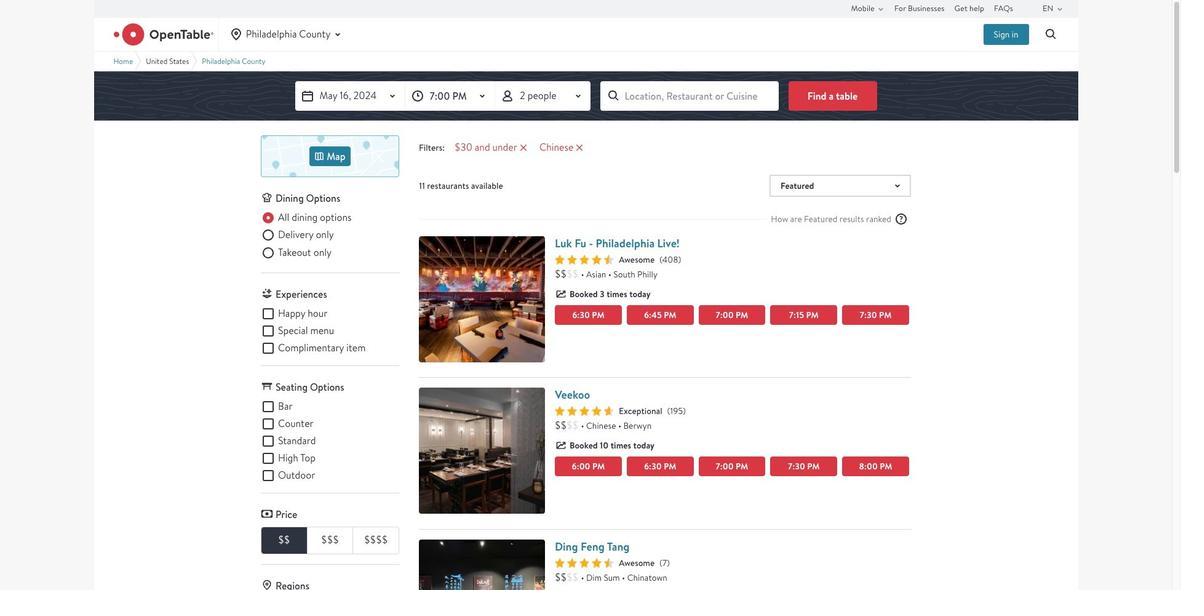 Task type: vqa. For each thing, say whether or not it's contained in the screenshot.
(
no



Task type: describe. For each thing, give the bounding box(es) containing it.
1 group from the top
[[261, 210, 399, 263]]

opentable logo image
[[114, 23, 213, 46]]

4.8 stars image
[[555, 406, 614, 416]]

a photo of luk fu - philadelphia live! restaurant image
[[419, 236, 545, 362]]

2 4.4 stars image from the top
[[555, 558, 614, 568]]



Task type: locate. For each thing, give the bounding box(es) containing it.
group
[[261, 210, 399, 263], [261, 307, 399, 356], [261, 399, 399, 483]]

1 4.4 stars image from the top
[[555, 255, 614, 265]]

a photo of veekoo restaurant image
[[419, 388, 545, 514]]

1 vertical spatial 4.4 stars image
[[555, 558, 614, 568]]

None radio
[[261, 228, 334, 243], [261, 245, 332, 260], [261, 228, 334, 243], [261, 245, 332, 260]]

None field
[[600, 81, 779, 111]]

2 vertical spatial group
[[261, 399, 399, 483]]

Please input a Location, Restaurant or Cuisine field
[[600, 81, 779, 111]]

0 vertical spatial 4.4 stars image
[[555, 255, 614, 265]]

2 group from the top
[[261, 307, 399, 356]]

1 vertical spatial group
[[261, 307, 399, 356]]

0 vertical spatial group
[[261, 210, 399, 263]]

3 group from the top
[[261, 399, 399, 483]]

4.4 stars image
[[555, 255, 614, 265], [555, 558, 614, 568]]

None radio
[[261, 210, 352, 225]]



